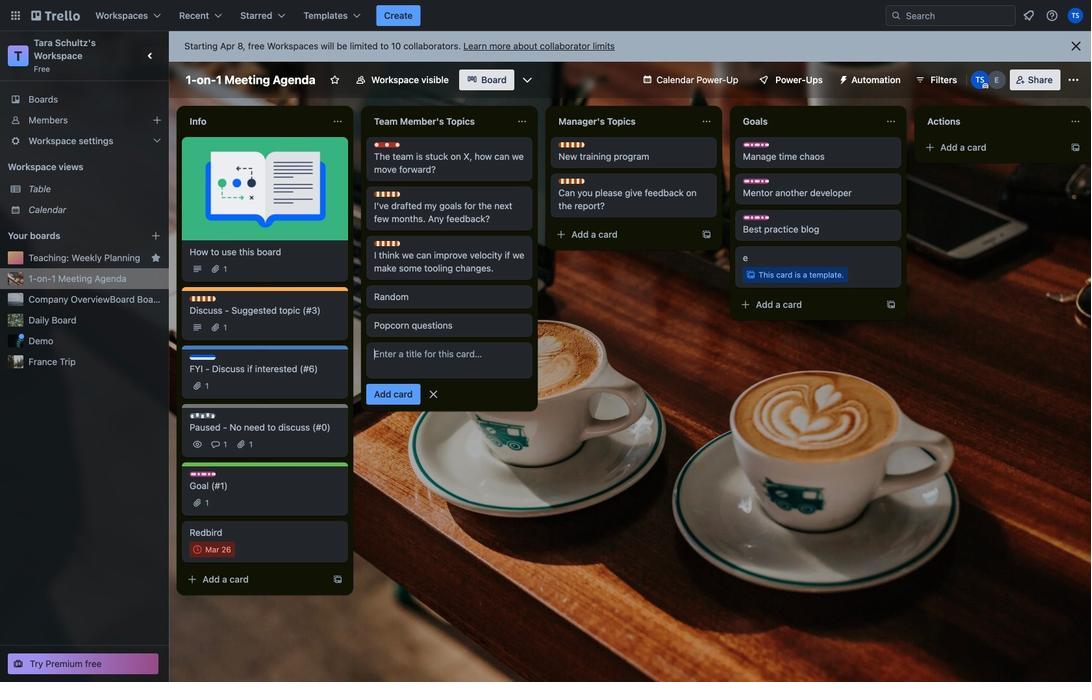 Task type: describe. For each thing, give the bounding box(es) containing it.
add board image
[[151, 231, 161, 241]]

show menu image
[[1067, 73, 1080, 86]]

1 horizontal spatial create from template… image
[[1071, 142, 1081, 153]]

ethanhunt1 (ethanhunt117) image
[[988, 71, 1006, 89]]

workspace navigation collapse icon image
[[142, 47, 160, 65]]

0 vertical spatial create from template… image
[[702, 229, 712, 240]]

search image
[[891, 10, 902, 21]]

color: blue, title: "fyi" element
[[190, 355, 216, 360]]

sm image
[[834, 70, 852, 88]]

cancel image
[[427, 388, 440, 401]]

this member is an admin of this board. image
[[983, 83, 989, 89]]

primary element
[[0, 0, 1091, 31]]

starred icon image
[[151, 253, 161, 263]]

color: red, title: "blocker" element
[[374, 142, 400, 147]]

color: black, title: "paused" element
[[190, 413, 216, 418]]

1 vertical spatial create from template… image
[[886, 300, 897, 310]]

Enter a title for this card… text field
[[366, 342, 533, 379]]

tara schultz (taraschultz7) image inside primary element
[[1068, 8, 1084, 23]]

0 horizontal spatial tara schultz (taraschultz7) image
[[971, 71, 989, 89]]



Task type: vqa. For each thing, say whether or not it's contained in the screenshot.
Optional
no



Task type: locate. For each thing, give the bounding box(es) containing it.
your boards with 6 items element
[[8, 228, 131, 244]]

star or unstar board image
[[330, 75, 340, 85]]

0 vertical spatial tara schultz (taraschultz7) image
[[1068, 8, 1084, 23]]

1 horizontal spatial tara schultz (taraschultz7) image
[[1068, 8, 1084, 23]]

0 notifications image
[[1021, 8, 1037, 23]]

0 horizontal spatial create from template… image
[[702, 229, 712, 240]]

0 horizontal spatial create from template… image
[[333, 574, 343, 585]]

color: pink, title: "goal" element
[[743, 142, 769, 147], [743, 179, 769, 184], [743, 215, 769, 220], [190, 472, 216, 477]]

None text field
[[182, 111, 327, 132], [551, 111, 696, 132], [920, 111, 1065, 132], [182, 111, 327, 132], [551, 111, 696, 132], [920, 111, 1065, 132]]

color: orange, title: "discuss" element
[[559, 142, 585, 147], [559, 179, 585, 184], [374, 192, 400, 197], [374, 241, 400, 246], [190, 296, 216, 301]]

tara schultz (taraschultz7) image
[[1068, 8, 1084, 23], [971, 71, 989, 89]]

None checkbox
[[190, 542, 235, 557]]

1 vertical spatial tara schultz (taraschultz7) image
[[971, 71, 989, 89]]

customize views image
[[521, 73, 534, 86]]

back to home image
[[31, 5, 80, 26]]

0 vertical spatial create from template… image
[[1071, 142, 1081, 153]]

None text field
[[366, 111, 512, 132], [735, 111, 881, 132], [366, 111, 512, 132], [735, 111, 881, 132]]

open information menu image
[[1046, 9, 1059, 22]]

Search field
[[886, 5, 1016, 26]]

1 vertical spatial create from template… image
[[333, 574, 343, 585]]

create from template… image
[[1071, 142, 1081, 153], [333, 574, 343, 585]]

Board name text field
[[179, 70, 322, 90]]

create from template… image
[[702, 229, 712, 240], [886, 300, 897, 310]]

1 horizontal spatial create from template… image
[[886, 300, 897, 310]]



